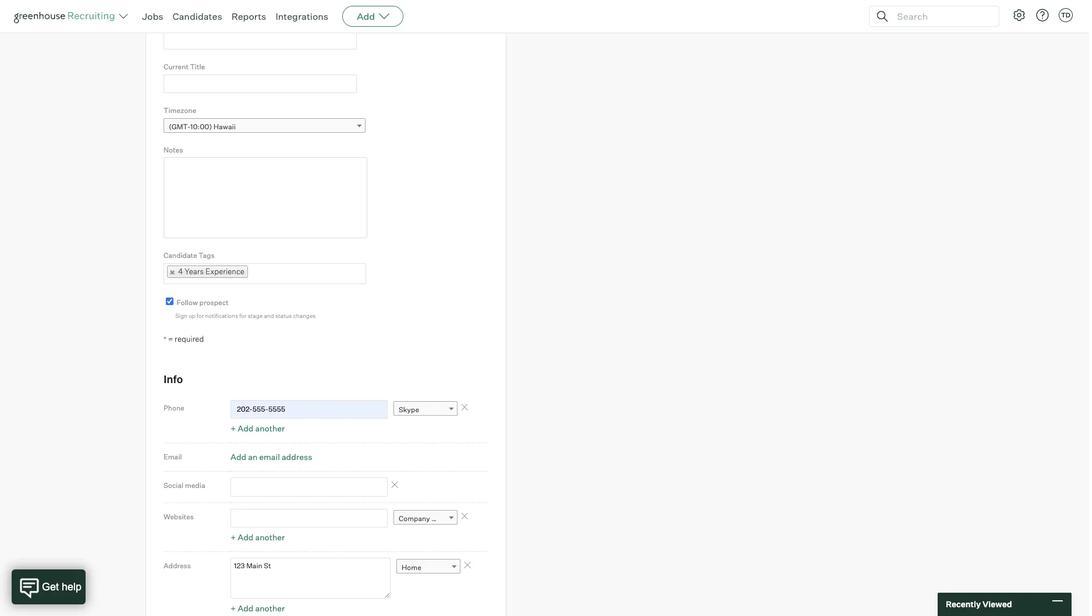 Task type: locate. For each thing, give the bounding box(es) containing it.
1 vertical spatial current
[[164, 63, 189, 71]]

Follow prospect checkbox
[[166, 298, 174, 305]]

+ add another link for phone
[[231, 424, 285, 434]]

another inside websites element
[[255, 532, 285, 542]]

timezone
[[164, 106, 196, 115]]

0 vertical spatial +
[[231, 424, 236, 434]]

current right jobs link
[[164, 19, 189, 28]]

reports link
[[232, 10, 266, 22]]

2 vertical spatial another
[[255, 604, 285, 613]]

recently viewed
[[947, 600, 1013, 610]]

tags
[[199, 251, 215, 260]]

company
[[190, 19, 222, 28], [399, 514, 430, 523]]

integrations link
[[276, 10, 329, 22]]

current
[[164, 19, 189, 28], [164, 63, 189, 71]]

another for phone
[[255, 424, 285, 434]]

phone
[[164, 404, 185, 412]]

0 horizontal spatial company
[[190, 19, 222, 28]]

website
[[432, 514, 459, 523]]

another
[[255, 424, 285, 434], [255, 532, 285, 542], [255, 604, 285, 613]]

2 + add another from the top
[[231, 532, 285, 542]]

0 horizontal spatial for
[[197, 312, 204, 319]]

2 + add another link from the top
[[231, 532, 285, 542]]

follow
[[177, 298, 198, 307]]

0 vertical spatial + add another link
[[231, 424, 285, 434]]

4 years experience
[[178, 267, 245, 276]]

1 horizontal spatial for
[[240, 312, 247, 319]]

0 vertical spatial another
[[255, 424, 285, 434]]

1 another from the top
[[255, 424, 285, 434]]

+ for websites
[[231, 532, 236, 542]]

company inside websites element
[[399, 514, 430, 523]]

address
[[164, 562, 191, 570]]

skype link
[[394, 401, 458, 418]]

social
[[164, 481, 184, 490]]

1 + from the top
[[231, 424, 236, 434]]

current left the "title"
[[164, 63, 189, 71]]

+
[[231, 424, 236, 434], [231, 532, 236, 542], [231, 604, 236, 613]]

1 vertical spatial another
[[255, 532, 285, 542]]

+ add another link
[[231, 424, 285, 434], [231, 532, 285, 542], [231, 604, 285, 613]]

+ inside websites element
[[231, 532, 236, 542]]

+ for phone
[[231, 424, 236, 434]]

company left "reports"
[[190, 19, 222, 28]]

1 vertical spatial company
[[399, 514, 430, 523]]

reports
[[232, 10, 266, 22]]

+ add another inside websites element
[[231, 532, 285, 542]]

1 + add another link from the top
[[231, 424, 285, 434]]

1 + add another from the top
[[231, 424, 285, 434]]

+ add another
[[231, 424, 285, 434], [231, 532, 285, 542], [231, 604, 285, 613]]

2 vertical spatial + add another
[[231, 604, 285, 613]]

3 + add another link from the top
[[231, 604, 285, 613]]

notifications
[[205, 312, 238, 319]]

1 horizontal spatial company
[[399, 514, 430, 523]]

an
[[248, 452, 258, 462]]

address
[[282, 452, 313, 462]]

2 vertical spatial +
[[231, 604, 236, 613]]

for left the stage
[[240, 312, 247, 319]]

for
[[197, 312, 204, 319], [240, 312, 247, 319]]

+ add another for websites
[[231, 532, 285, 542]]

title
[[190, 63, 205, 71]]

td button
[[1057, 6, 1076, 24]]

add
[[357, 10, 375, 22], [238, 424, 254, 434], [231, 452, 247, 462], [238, 532, 254, 542], [238, 604, 254, 613]]

add for websites
[[238, 532, 254, 542]]

1 vertical spatial + add another
[[231, 532, 285, 542]]

2 current from the top
[[164, 63, 189, 71]]

+ add another link for address
[[231, 604, 285, 613]]

0 vertical spatial current
[[164, 19, 189, 28]]

candidate
[[164, 251, 197, 260]]

for right up
[[197, 312, 204, 319]]

2 another from the top
[[255, 532, 285, 542]]

configure image
[[1013, 8, 1027, 22]]

another for address
[[255, 604, 285, 613]]

Search text field
[[895, 8, 989, 25]]

status
[[275, 312, 292, 319]]

notes
[[164, 145, 183, 154]]

2 vertical spatial + add another link
[[231, 604, 285, 613]]

prospect
[[200, 298, 229, 307]]

0 vertical spatial + add another
[[231, 424, 285, 434]]

1 current from the top
[[164, 19, 189, 28]]

email
[[259, 452, 280, 462]]

add inside websites element
[[238, 532, 254, 542]]

1 vertical spatial +
[[231, 532, 236, 542]]

None text field
[[164, 0, 357, 6], [164, 31, 357, 50], [248, 264, 260, 283], [231, 400, 388, 419], [231, 509, 388, 528], [164, 0, 357, 6], [164, 31, 357, 50], [248, 264, 260, 283], [231, 400, 388, 419], [231, 509, 388, 528]]

Notes text field
[[164, 157, 368, 238]]

company left website
[[399, 514, 430, 523]]

=
[[168, 334, 173, 344]]

and
[[264, 312, 274, 319]]

required
[[175, 334, 204, 344]]

3 + from the top
[[231, 604, 236, 613]]

10:00)
[[191, 122, 212, 131]]

4
[[178, 267, 183, 276]]

changes
[[293, 312, 316, 319]]

jobs
[[142, 10, 163, 22]]

None text field
[[164, 74, 357, 93], [231, 478, 388, 497], [231, 558, 391, 599], [164, 74, 357, 93], [231, 478, 388, 497], [231, 558, 391, 599]]

3 another from the top
[[255, 604, 285, 613]]

current company
[[164, 19, 222, 28]]

+ add another for phone
[[231, 424, 285, 434]]

media
[[185, 481, 205, 490]]

0 vertical spatial company
[[190, 19, 222, 28]]

2 + from the top
[[231, 532, 236, 542]]

1 vertical spatial + add another link
[[231, 532, 285, 542]]

3 + add another from the top
[[231, 604, 285, 613]]

1 for from the left
[[197, 312, 204, 319]]



Task type: describe. For each thing, give the bounding box(es) containing it.
add button
[[343, 6, 404, 27]]

home link
[[397, 559, 461, 576]]

(gmt-10:00) hawaii link
[[164, 118, 366, 135]]

stage
[[248, 312, 263, 319]]

another for websites
[[255, 532, 285, 542]]

sign up for notifications for stage and status changes
[[175, 312, 316, 319]]

current title
[[164, 63, 205, 71]]

company website link
[[394, 510, 459, 527]]

candidates
[[173, 10, 222, 22]]

candidate tags
[[164, 251, 215, 260]]

company website
[[399, 514, 459, 523]]

years
[[185, 267, 204, 276]]

websites
[[164, 512, 194, 521]]

experience
[[206, 267, 245, 276]]

recently
[[947, 600, 982, 610]]

add an email address
[[231, 452, 313, 462]]

td
[[1062, 11, 1071, 19]]

websites element
[[231, 509, 489, 546]]

current for current title
[[164, 63, 189, 71]]

info
[[164, 373, 183, 386]]

add inside popup button
[[357, 10, 375, 22]]

email
[[164, 453, 182, 462]]

+ add another for address
[[231, 604, 285, 613]]

add an email address link
[[231, 452, 313, 462]]

add for phone
[[238, 424, 254, 434]]

skype
[[399, 406, 420, 414]]

hawaii
[[214, 122, 236, 131]]

current for current company
[[164, 19, 189, 28]]

up
[[189, 312, 196, 319]]

social media
[[164, 481, 205, 490]]

+ for address
[[231, 604, 236, 613]]

* = required
[[164, 334, 204, 344]]

(gmt-
[[169, 122, 191, 131]]

greenhouse recruiting image
[[14, 9, 119, 23]]

2 for from the left
[[240, 312, 247, 319]]

+ add another link for websites
[[231, 532, 285, 542]]

home
[[402, 563, 422, 572]]

(gmt-10:00) hawaii
[[169, 122, 236, 131]]

*
[[164, 335, 167, 344]]

add for address
[[238, 604, 254, 613]]

candidates link
[[173, 10, 222, 22]]

jobs link
[[142, 10, 163, 22]]

follow prospect
[[177, 298, 229, 307]]

sign
[[175, 312, 187, 319]]

integrations
[[276, 10, 329, 22]]

viewed
[[983, 600, 1013, 610]]

td button
[[1060, 8, 1074, 22]]



Task type: vqa. For each thing, say whether or not it's contained in the screenshot.
Dropbox corresponding to Resume
no



